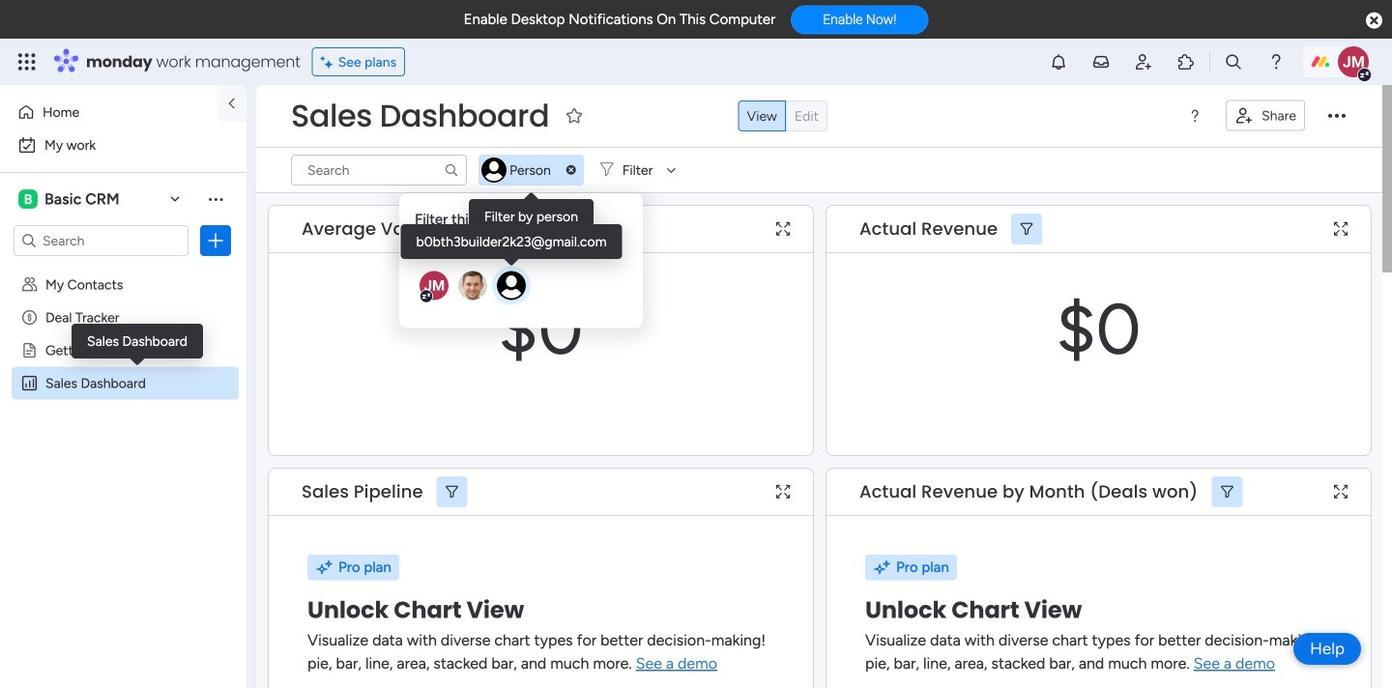 Task type: describe. For each thing, give the bounding box(es) containing it.
public board image
[[20, 341, 39, 360]]

workspace selection element
[[18, 188, 122, 211]]

1 vertical spatial option
[[12, 130, 235, 160]]

see plans image
[[321, 51, 338, 73]]

invite members image
[[1134, 52, 1153, 72]]

more options image
[[1328, 107, 1346, 125]]

v2 fullscreen image
[[1334, 222, 1348, 236]]

arrow down image
[[660, 159, 683, 182]]

0 horizontal spatial dapulse close image
[[566, 165, 576, 175]]

monday marketplace image
[[1176, 52, 1196, 72]]

0 vertical spatial dapulse close image
[[1366, 11, 1382, 31]]

workspace image
[[18, 189, 38, 210]]

share image
[[1235, 106, 1254, 125]]

Search in workspace field
[[41, 230, 161, 252]]

0 vertical spatial option
[[12, 97, 206, 128]]

Filter dashboard by text search field
[[291, 155, 467, 186]]

workspace options image
[[206, 189, 225, 209]]

public dashboard image
[[20, 374, 39, 392]]

notifications image
[[1049, 52, 1068, 72]]

help image
[[1266, 52, 1286, 72]]

search image
[[444, 162, 459, 178]]



Task type: vqa. For each thing, say whether or not it's contained in the screenshot.
Getting started element
no



Task type: locate. For each thing, give the bounding box(es) containing it.
None field
[[286, 96, 554, 136], [297, 217, 557, 242], [855, 217, 1003, 242], [297, 479, 428, 505], [855, 479, 1203, 505], [286, 96, 554, 136], [297, 217, 557, 242], [855, 217, 1003, 242], [297, 479, 428, 505], [855, 479, 1203, 505]]

2 vertical spatial option
[[0, 267, 247, 271]]

banner
[[256, 85, 1382, 193]]

jeremy miller image
[[1338, 46, 1369, 77]]

menu image
[[1187, 108, 1203, 124]]

search everything image
[[1224, 52, 1243, 72]]

dapulse close image down the add to favorites image
[[566, 165, 576, 175]]

1 horizontal spatial dapulse close image
[[1366, 11, 1382, 31]]

option
[[12, 97, 206, 128], [12, 130, 235, 160], [0, 267, 247, 271]]

None search field
[[291, 155, 467, 186]]

1 vertical spatial dapulse close image
[[566, 165, 576, 175]]

dapulse close image
[[1366, 11, 1382, 31], [566, 165, 576, 175]]

options image
[[206, 231, 225, 250]]

b0bth3builder2k23@gmail.com image
[[479, 155, 509, 186]]

list box
[[0, 264, 247, 661]]

select product image
[[17, 52, 37, 72]]

add to favorites image
[[565, 106, 584, 125]]

update feed image
[[1091, 52, 1111, 72]]

dapulse close image up "jeremy miller" icon
[[1366, 11, 1382, 31]]

v2 fullscreen image
[[776, 222, 790, 236], [776, 485, 790, 499], [1334, 485, 1348, 499]]



